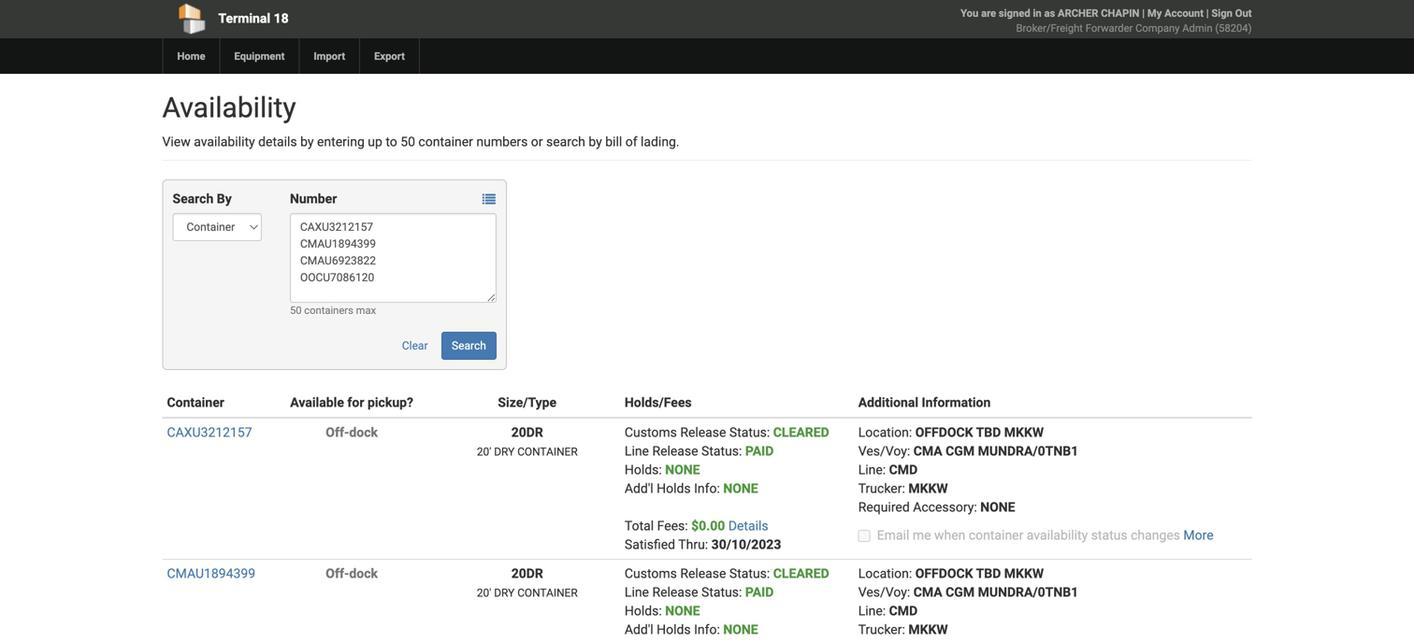 Task type: vqa. For each thing, say whether or not it's contained in the screenshot.
schedule.
no



Task type: locate. For each thing, give the bounding box(es) containing it.
container right to
[[419, 134, 473, 150]]

customs down satisfied
[[625, 567, 677, 582]]

0 vertical spatial 20dr
[[512, 425, 544, 441]]

cmd for location : offdock tbd mkkw ves/voy: cma cgm mundra/0tnb1 line: cmd trucker: mkkw
[[890, 604, 918, 620]]

0 vertical spatial mundra/0tnb1
[[978, 444, 1079, 459]]

0 vertical spatial trucker:
[[859, 481, 906, 497]]

info:
[[694, 481, 720, 497], [694, 623, 720, 638]]

none down thru:
[[666, 604, 701, 620]]

container right when
[[969, 528, 1024, 544]]

1 cmd from the top
[[890, 463, 918, 478]]

2 by from the left
[[589, 134, 602, 150]]

0 vertical spatial dock
[[349, 425, 378, 441]]

cgm down when
[[946, 585, 975, 601]]

1 mundra/0tnb1 from the top
[[978, 444, 1079, 459]]

dry
[[494, 446, 515, 459], [494, 587, 515, 600]]

50 right to
[[401, 134, 415, 150]]

1 vertical spatial location
[[859, 567, 909, 582]]

thru:
[[679, 538, 709, 553]]

1 dock from the top
[[349, 425, 378, 441]]

0 vertical spatial ves/voy:
[[859, 444, 911, 459]]

mundra/0tnb1 for location : offdock tbd mkkw ves/voy: cma cgm mundra/0tnb1 line: cmd trucker: mkkw required accessory : none
[[978, 444, 1079, 459]]

offdock down when
[[916, 567, 974, 582]]

20dr 20' dry container
[[477, 425, 578, 459], [477, 567, 578, 600]]

2 container from the top
[[518, 587, 578, 600]]

fees:
[[658, 519, 688, 534]]

company
[[1136, 22, 1180, 34]]

1 vertical spatial cma
[[914, 585, 943, 601]]

1 vertical spatial info:
[[694, 623, 720, 638]]

1 vertical spatial 20dr
[[512, 567, 544, 582]]

0 vertical spatial holds:
[[625, 463, 662, 478]]

dock
[[349, 425, 378, 441], [349, 567, 378, 582]]

20dr 20' dry container for caxu3212157
[[477, 425, 578, 459]]

2 line: from the top
[[859, 604, 886, 620]]

info: down thru:
[[694, 623, 720, 638]]

cma inside location : offdock tbd mkkw ves/voy: cma cgm mundra/0tnb1 line: cmd trucker: mkkw required accessory : none
[[914, 444, 943, 459]]

search inside button
[[452, 340, 486, 353]]

none
[[666, 463, 701, 478], [724, 481, 759, 497], [981, 500, 1016, 516], [666, 604, 701, 620], [724, 623, 759, 638]]

terminal 18
[[219, 11, 289, 26]]

0 vertical spatial container
[[518, 446, 578, 459]]

none right accessory
[[981, 500, 1016, 516]]

tbd down email me when container availability status changes more on the right bottom of page
[[977, 567, 1002, 582]]

1 horizontal spatial container
[[969, 528, 1024, 544]]

cma down me
[[914, 585, 943, 601]]

: inside location : offdock tbd mkkw ves/voy: cma cgm mundra/0tnb1 line: cmd trucker: mkkw
[[909, 567, 913, 582]]

paid down 30/10/2023
[[746, 585, 774, 601]]

2 20dr 20' dry container from the top
[[477, 567, 578, 600]]

50 left containers
[[290, 305, 302, 317]]

0 vertical spatial offdock
[[916, 425, 974, 441]]

total fees: $0.00 details satisfied thru: 30/10/2023
[[625, 519, 782, 553]]

location inside location : offdock tbd mkkw ves/voy: cma cgm mundra/0tnb1 line: cmd trucker: mkkw
[[859, 567, 909, 582]]

holds/fees
[[625, 395, 692, 411]]

containers
[[304, 305, 354, 317]]

1 vertical spatial trucker:
[[859, 623, 906, 638]]

1 cgm from the top
[[946, 444, 975, 459]]

ves/voy:
[[859, 444, 911, 459], [859, 585, 911, 601]]

cmd inside location : offdock tbd mkkw ves/voy: cma cgm mundra/0tnb1 line: cmd trucker: mkkw required accessory : none
[[890, 463, 918, 478]]

1 vertical spatial container
[[518, 587, 578, 600]]

None checkbox
[[859, 531, 871, 543]]

ves/voy: for location : offdock tbd mkkw ves/voy: cma cgm mundra/0tnb1 line: cmd trucker: mkkw required accessory : none
[[859, 444, 911, 459]]

2 customs from the top
[[625, 567, 677, 582]]

0 vertical spatial off-dock
[[326, 425, 378, 441]]

1 tbd from the top
[[977, 425, 1002, 441]]

export
[[374, 50, 405, 62]]

container for caxu3212157
[[518, 446, 578, 459]]

1 add'l from the top
[[625, 481, 654, 497]]

dry for caxu3212157
[[494, 446, 515, 459]]

line down satisfied
[[625, 585, 649, 601]]

holds down thru:
[[657, 623, 691, 638]]

mundra/0tnb1
[[978, 444, 1079, 459], [978, 585, 1079, 601]]

line: down the email on the bottom
[[859, 604, 886, 620]]

0 vertical spatial off-
[[326, 425, 349, 441]]

search left by at top
[[173, 191, 214, 207]]

0 vertical spatial holds
[[657, 481, 691, 497]]

holds:
[[625, 463, 662, 478], [625, 604, 662, 620]]

0 horizontal spatial availability
[[194, 134, 255, 150]]

2 cgm from the top
[[946, 585, 975, 601]]

1 20dr 20' dry container from the top
[[477, 425, 578, 459]]

paid
[[746, 444, 774, 459], [746, 585, 774, 601]]

offdock for location : offdock tbd mkkw ves/voy: cma cgm mundra/0tnb1 line: cmd trucker: mkkw
[[916, 567, 974, 582]]

1 horizontal spatial |
[[1207, 7, 1210, 19]]

dock for cmau1894399
[[349, 567, 378, 582]]

pickup?
[[368, 395, 414, 411]]

0 horizontal spatial by
[[300, 134, 314, 150]]

trucker: for location : offdock tbd mkkw ves/voy: cma cgm mundra/0tnb1 line: cmd trucker: mkkw
[[859, 623, 906, 638]]

cma
[[914, 444, 943, 459], [914, 585, 943, 601]]

0 vertical spatial availability
[[194, 134, 255, 150]]

sign
[[1212, 7, 1233, 19]]

tbd down 'information'
[[977, 425, 1002, 441]]

availability down the availability
[[194, 134, 255, 150]]

1 vertical spatial customs
[[625, 567, 677, 582]]

18
[[274, 11, 289, 26]]

dock for caxu3212157
[[349, 425, 378, 441]]

1 vertical spatial dry
[[494, 587, 515, 600]]

0 vertical spatial paid
[[746, 444, 774, 459]]

info: up $0.00
[[694, 481, 720, 497]]

0 vertical spatial cgm
[[946, 444, 975, 459]]

1 vertical spatial line:
[[859, 604, 886, 620]]

details
[[729, 519, 769, 534]]

20' for caxu3212157
[[477, 446, 492, 459]]

none up "details"
[[724, 481, 759, 497]]

clear
[[402, 340, 428, 353]]

Number text field
[[290, 213, 497, 303]]

line: inside location : offdock tbd mkkw ves/voy: cma cgm mundra/0tnb1 line: cmd trucker: mkkw required accessory : none
[[859, 463, 886, 478]]

holds: down satisfied
[[625, 604, 662, 620]]

2 paid from the top
[[746, 585, 774, 601]]

none inside location : offdock tbd mkkw ves/voy: cma cgm mundra/0tnb1 line: cmd trucker: mkkw required accessory : none
[[981, 500, 1016, 516]]

cmd inside location : offdock tbd mkkw ves/voy: cma cgm mundra/0tnb1 line: cmd trucker: mkkw
[[890, 604, 918, 620]]

line: up required
[[859, 463, 886, 478]]

tbd
[[977, 425, 1002, 441], [977, 567, 1002, 582]]

1 vertical spatial 20'
[[477, 587, 492, 600]]

1 cma from the top
[[914, 444, 943, 459]]

0 horizontal spatial container
[[419, 134, 473, 150]]

offdock
[[916, 425, 974, 441], [916, 567, 974, 582]]

2 offdock from the top
[[916, 567, 974, 582]]

0 horizontal spatial search
[[173, 191, 214, 207]]

0 horizontal spatial 50
[[290, 305, 302, 317]]

0 vertical spatial search
[[173, 191, 214, 207]]

available for pickup?
[[290, 395, 414, 411]]

0 vertical spatial cleared
[[774, 425, 830, 441]]

ves/voy: inside location : offdock tbd mkkw ves/voy: cma cgm mundra/0tnb1 line: cmd trucker: mkkw required accessory : none
[[859, 444, 911, 459]]

paid up "details" link
[[746, 444, 774, 459]]

off-dock
[[326, 425, 378, 441], [326, 567, 378, 582]]

by right the details
[[300, 134, 314, 150]]

2 off- from the top
[[326, 567, 349, 582]]

0 vertical spatial 20dr 20' dry container
[[477, 425, 578, 459]]

1 vertical spatial add'l
[[625, 623, 654, 638]]

customs
[[625, 425, 677, 441], [625, 567, 677, 582]]

tbd for location : offdock tbd mkkw ves/voy: cma cgm mundra/0tnb1 line: cmd trucker: mkkw
[[977, 567, 1002, 582]]

1 vertical spatial mundra/0tnb1
[[978, 585, 1079, 601]]

line
[[625, 444, 649, 459], [625, 585, 649, 601]]

20dr 20' dry container for cmau1894399
[[477, 567, 578, 600]]

mundra/0tnb1 up email me when container availability status changes more on the right bottom of page
[[978, 444, 1079, 459]]

container
[[518, 446, 578, 459], [518, 587, 578, 600]]

0 vertical spatial cma
[[914, 444, 943, 459]]

offdock inside location : offdock tbd mkkw ves/voy: cma cgm mundra/0tnb1 line: cmd trucker: mkkw required accessory : none
[[916, 425, 974, 441]]

mundra/0tnb1 inside location : offdock tbd mkkw ves/voy: cma cgm mundra/0tnb1 line: cmd trucker: mkkw
[[978, 585, 1079, 601]]

1 vertical spatial tbd
[[977, 567, 1002, 582]]

1 container from the top
[[518, 446, 578, 459]]

1 vertical spatial ves/voy:
[[859, 585, 911, 601]]

1 off-dock from the top
[[326, 425, 378, 441]]

0 vertical spatial 20'
[[477, 446, 492, 459]]

1 customs from the top
[[625, 425, 677, 441]]

1 20' from the top
[[477, 446, 492, 459]]

location
[[859, 425, 909, 441], [859, 567, 909, 582]]

availability left 'status'
[[1027, 528, 1089, 544]]

1 vertical spatial holds
[[657, 623, 691, 638]]

1 ves/voy: from the top
[[859, 444, 911, 459]]

2 mundra/0tnb1 from the top
[[978, 585, 1079, 601]]

location down additional
[[859, 425, 909, 441]]

0 vertical spatial tbd
[[977, 425, 1002, 441]]

1 customs release status : cleared line release status : paid holds: none add'l holds info: none from the top
[[625, 425, 830, 497]]

20' for cmau1894399
[[477, 587, 492, 600]]

2 location from the top
[[859, 567, 909, 582]]

availability
[[194, 134, 255, 150], [1027, 528, 1089, 544]]

holds: up total
[[625, 463, 662, 478]]

1 vertical spatial cleared
[[774, 567, 830, 582]]

search right the clear button
[[452, 340, 486, 353]]

0 vertical spatial line:
[[859, 463, 886, 478]]

1 20dr from the top
[[512, 425, 544, 441]]

show list image
[[483, 193, 496, 206]]

0 vertical spatial dry
[[494, 446, 515, 459]]

1 vertical spatial 20dr 20' dry container
[[477, 567, 578, 600]]

1 dry from the top
[[494, 446, 515, 459]]

by left bill
[[589, 134, 602, 150]]

0 vertical spatial line
[[625, 444, 649, 459]]

cma down additional information
[[914, 444, 943, 459]]

ves/voy: down additional
[[859, 444, 911, 459]]

customs down holds/fees
[[625, 425, 677, 441]]

line down holds/fees
[[625, 444, 649, 459]]

1 vertical spatial cgm
[[946, 585, 975, 601]]

1 location from the top
[[859, 425, 909, 441]]

container
[[419, 134, 473, 150], [969, 528, 1024, 544]]

mundra/0tnb1 for location : offdock tbd mkkw ves/voy: cma cgm mundra/0tnb1 line: cmd trucker: mkkw
[[978, 585, 1079, 601]]

1 vertical spatial paid
[[746, 585, 774, 601]]

0 horizontal spatial |
[[1143, 7, 1146, 19]]

information
[[922, 395, 991, 411]]

2 holds from the top
[[657, 623, 691, 638]]

by
[[217, 191, 232, 207]]

search by
[[173, 191, 232, 207]]

for
[[348, 395, 364, 411]]

account
[[1165, 7, 1204, 19]]

1 vertical spatial cmd
[[890, 604, 918, 620]]

2 cmd from the top
[[890, 604, 918, 620]]

2 ves/voy: from the top
[[859, 585, 911, 601]]

1 | from the left
[[1143, 7, 1146, 19]]

by
[[300, 134, 314, 150], [589, 134, 602, 150]]

mundra/0tnb1 inside location : offdock tbd mkkw ves/voy: cma cgm mundra/0tnb1 line: cmd trucker: mkkw required accessory : none
[[978, 444, 1079, 459]]

as
[[1045, 7, 1056, 19]]

location inside location : offdock tbd mkkw ves/voy: cma cgm mundra/0tnb1 line: cmd trucker: mkkw required accessory : none
[[859, 425, 909, 441]]

cmd down the email on the bottom
[[890, 604, 918, 620]]

1 horizontal spatial availability
[[1027, 528, 1089, 544]]

location : offdock tbd mkkw ves/voy: cma cgm mundra/0tnb1 line: cmd trucker: mkkw required accessory : none
[[859, 425, 1079, 516]]

$0.00
[[692, 519, 726, 534]]

0 vertical spatial cmd
[[890, 463, 918, 478]]

my account link
[[1148, 7, 1204, 19]]

1 vertical spatial offdock
[[916, 567, 974, 582]]

1 vertical spatial search
[[452, 340, 486, 353]]

0 vertical spatial 50
[[401, 134, 415, 150]]

| left my at the top right of the page
[[1143, 7, 1146, 19]]

ves/voy: inside location : offdock tbd mkkw ves/voy: cma cgm mundra/0tnb1 line: cmd trucker: mkkw
[[859, 585, 911, 601]]

cma inside location : offdock tbd mkkw ves/voy: cma cgm mundra/0tnb1 line: cmd trucker: mkkw
[[914, 585, 943, 601]]

available
[[290, 395, 344, 411]]

add'l up total
[[625, 481, 654, 497]]

1 line: from the top
[[859, 463, 886, 478]]

customs release status : cleared line release status : paid holds: none add'l holds info: none
[[625, 425, 830, 497], [625, 567, 830, 638]]

of
[[626, 134, 638, 150]]

cgm
[[946, 444, 975, 459], [946, 585, 975, 601]]

1 vertical spatial holds:
[[625, 604, 662, 620]]

2 20' from the top
[[477, 587, 492, 600]]

20'
[[477, 446, 492, 459], [477, 587, 492, 600]]

add'l down satisfied
[[625, 623, 654, 638]]

ves/voy: down the email on the bottom
[[859, 585, 911, 601]]

0 vertical spatial info:
[[694, 481, 720, 497]]

cgm down 'information'
[[946, 444, 975, 459]]

0 vertical spatial location
[[859, 425, 909, 441]]

cleared
[[774, 425, 830, 441], [774, 567, 830, 582]]

equipment
[[234, 50, 285, 62]]

off-
[[326, 425, 349, 441], [326, 567, 349, 582]]

cgm inside location : offdock tbd mkkw ves/voy: cma cgm mundra/0tnb1 line: cmd trucker: mkkw required accessory : none
[[946, 444, 975, 459]]

1 vertical spatial off-dock
[[326, 567, 378, 582]]

0 vertical spatial customs
[[625, 425, 677, 441]]

1 offdock from the top
[[916, 425, 974, 441]]

trucker: inside location : offdock tbd mkkw ves/voy: cma cgm mundra/0tnb1 line: cmd trucker: mkkw required accessory : none
[[859, 481, 906, 497]]

status
[[730, 425, 767, 441], [702, 444, 739, 459], [730, 567, 767, 582], [702, 585, 739, 601]]

holds up "fees:"
[[657, 481, 691, 497]]

line: inside location : offdock tbd mkkw ves/voy: cma cgm mundra/0tnb1 line: cmd trucker: mkkw
[[859, 604, 886, 620]]

2 trucker: from the top
[[859, 623, 906, 638]]

cmd up required
[[890, 463, 918, 478]]

2 off-dock from the top
[[326, 567, 378, 582]]

mundra/0tnb1 down email me when container availability status changes more on the right bottom of page
[[978, 585, 1079, 601]]

1 trucker: from the top
[[859, 481, 906, 497]]

tbd inside location : offdock tbd mkkw ves/voy: cma cgm mundra/0tnb1 line: cmd trucker: mkkw required accessory : none
[[977, 425, 1002, 441]]

1 horizontal spatial search
[[452, 340, 486, 353]]

| left sign
[[1207, 7, 1210, 19]]

0 vertical spatial customs release status : cleared line release status : paid holds: none add'l holds info: none
[[625, 425, 830, 497]]

offdock inside location : offdock tbd mkkw ves/voy: cma cgm mundra/0tnb1 line: cmd trucker: mkkw
[[916, 567, 974, 582]]

tbd inside location : offdock tbd mkkw ves/voy: cma cgm mundra/0tnb1 line: cmd trucker: mkkw
[[977, 567, 1002, 582]]

offdock down 'information'
[[916, 425, 974, 441]]

customs release status : cleared line release status : paid holds: none add'l holds info: none down 30/10/2023
[[625, 567, 830, 638]]

2 cma from the top
[[914, 585, 943, 601]]

customs release status : cleared line release status : paid holds: none add'l holds info: none up $0.00
[[625, 425, 830, 497]]

cgm inside location : offdock tbd mkkw ves/voy: cma cgm mundra/0tnb1 line: cmd trucker: mkkw
[[946, 585, 975, 601]]

location down the email on the bottom
[[859, 567, 909, 582]]

2 dock from the top
[[349, 567, 378, 582]]

1 vertical spatial availability
[[1027, 528, 1089, 544]]

add'l
[[625, 481, 654, 497], [625, 623, 654, 638]]

20dr for caxu3212157
[[512, 425, 544, 441]]

equipment link
[[219, 38, 299, 74]]

0 vertical spatial add'l
[[625, 481, 654, 497]]

2 20dr from the top
[[512, 567, 544, 582]]

trucker: inside location : offdock tbd mkkw ves/voy: cma cgm mundra/0tnb1 line: cmd trucker: mkkw
[[859, 623, 906, 638]]

import link
[[299, 38, 359, 74]]

trucker: for location : offdock tbd mkkw ves/voy: cma cgm mundra/0tnb1 line: cmd trucker: mkkw required accessory : none
[[859, 481, 906, 497]]

1 off- from the top
[[326, 425, 349, 441]]

1 vertical spatial off-
[[326, 567, 349, 582]]

home link
[[162, 38, 219, 74]]

cmd
[[890, 463, 918, 478], [890, 604, 918, 620]]

50
[[401, 134, 415, 150], [290, 305, 302, 317]]

1 vertical spatial dock
[[349, 567, 378, 582]]

1 vertical spatial customs release status : cleared line release status : paid holds: none add'l holds info: none
[[625, 567, 830, 638]]

1 horizontal spatial by
[[589, 134, 602, 150]]

mkkw
[[1005, 425, 1044, 441], [909, 481, 949, 497], [1005, 567, 1044, 582], [909, 623, 949, 638]]

2 dry from the top
[[494, 587, 515, 600]]

20dr
[[512, 425, 544, 441], [512, 567, 544, 582]]

:
[[767, 425, 770, 441], [909, 425, 913, 441], [739, 444, 742, 459], [974, 500, 978, 516], [767, 567, 770, 582], [909, 567, 913, 582], [739, 585, 742, 601]]

2 tbd from the top
[[977, 567, 1002, 582]]

1 vertical spatial line
[[625, 585, 649, 601]]

you are signed in as archer chapin | my account | sign out broker/freight forwarder company admin (58204)
[[961, 7, 1253, 34]]



Task type: describe. For each thing, give the bounding box(es) containing it.
search
[[546, 134, 586, 150]]

2 | from the left
[[1207, 7, 1210, 19]]

search for search by
[[173, 191, 214, 207]]

location for location : offdock tbd mkkw ves/voy: cma cgm mundra/0tnb1 line: cmd trucker: mkkw
[[859, 567, 909, 582]]

cgm for location : offdock tbd mkkw ves/voy: cma cgm mundra/0tnb1 line: cmd trucker: mkkw
[[946, 585, 975, 601]]

2 cleared from the top
[[774, 567, 830, 582]]

email
[[878, 528, 910, 544]]

off-dock for cmau1894399
[[326, 567, 378, 582]]

me
[[913, 528, 932, 544]]

2 info: from the top
[[694, 623, 720, 638]]

off-dock for caxu3212157
[[326, 425, 378, 441]]

1 vertical spatial 50
[[290, 305, 302, 317]]

cgm for location : offdock tbd mkkw ves/voy: cma cgm mundra/0tnb1 line: cmd trucker: mkkw required accessory : none
[[946, 444, 975, 459]]

or
[[531, 134, 543, 150]]

numbers
[[477, 134, 528, 150]]

ves/voy: for location : offdock tbd mkkw ves/voy: cma cgm mundra/0tnb1 line: cmd trucker: mkkw
[[859, 585, 911, 601]]

1 cleared from the top
[[774, 425, 830, 441]]

changes
[[1131, 528, 1181, 544]]

status
[[1092, 528, 1128, 544]]

search button
[[442, 332, 497, 360]]

total
[[625, 519, 654, 534]]

2 line from the top
[[625, 585, 649, 601]]

cmau1894399
[[167, 567, 256, 582]]

when
[[935, 528, 966, 544]]

chapin
[[1102, 7, 1140, 19]]

you
[[961, 7, 979, 19]]

offdock for location : offdock tbd mkkw ves/voy: cma cgm mundra/0tnb1 line: cmd trucker: mkkw required accessory : none
[[916, 425, 974, 441]]

import
[[314, 50, 345, 62]]

home
[[177, 50, 205, 62]]

container
[[167, 395, 224, 411]]

clear button
[[392, 332, 438, 360]]

none up "fees:"
[[666, 463, 701, 478]]

signed
[[999, 7, 1031, 19]]

in
[[1034, 7, 1042, 19]]

1 holds from the top
[[657, 481, 691, 497]]

1 line from the top
[[625, 444, 649, 459]]

0 vertical spatial container
[[419, 134, 473, 150]]

caxu3212157
[[167, 425, 252, 441]]

line: for location : offdock tbd mkkw ves/voy: cma cgm mundra/0tnb1 line: cmd trucker: mkkw required accessory : none
[[859, 463, 886, 478]]

dry for cmau1894399
[[494, 587, 515, 600]]

2 add'l from the top
[[625, 623, 654, 638]]

none down 30/10/2023
[[724, 623, 759, 638]]

accessory
[[914, 500, 974, 516]]

30/10/2023
[[712, 538, 782, 553]]

cma for location : offdock tbd mkkw ves/voy: cma cgm mundra/0tnb1 line: cmd trucker: mkkw
[[914, 585, 943, 601]]

details
[[258, 134, 297, 150]]

search for search
[[452, 340, 486, 353]]

bill
[[606, 134, 623, 150]]

up
[[368, 134, 383, 150]]

archer
[[1058, 7, 1099, 19]]

satisfied
[[625, 538, 676, 553]]

more
[[1184, 528, 1214, 544]]

additional information
[[859, 395, 991, 411]]

1 info: from the top
[[694, 481, 720, 497]]

1 holds: from the top
[[625, 463, 662, 478]]

are
[[982, 7, 997, 19]]

details link
[[729, 519, 769, 534]]

1 horizontal spatial 50
[[401, 134, 415, 150]]

line: for location : offdock tbd mkkw ves/voy: cma cgm mundra/0tnb1 line: cmd trucker: mkkw
[[859, 604, 886, 620]]

2 holds: from the top
[[625, 604, 662, 620]]

my
[[1148, 7, 1163, 19]]

view availability details by entering up to 50 container numbers or search by bill of lading.
[[162, 134, 680, 150]]

to
[[386, 134, 397, 150]]

sign out link
[[1212, 7, 1253, 19]]

terminal 18 link
[[162, 0, 600, 38]]

view
[[162, 134, 191, 150]]

email me when container availability status changes more
[[878, 528, 1214, 544]]

more link
[[1184, 528, 1214, 544]]

caxu3212157 link
[[167, 425, 252, 441]]

cmau1894399 link
[[167, 567, 256, 582]]

additional
[[859, 395, 919, 411]]

1 by from the left
[[300, 134, 314, 150]]

1 paid from the top
[[746, 444, 774, 459]]

cmd for location : offdock tbd mkkw ves/voy: cma cgm mundra/0tnb1 line: cmd trucker: mkkw required accessory : none
[[890, 463, 918, 478]]

forwarder
[[1086, 22, 1134, 34]]

availability
[[162, 91, 296, 124]]

entering
[[317, 134, 365, 150]]

off- for caxu3212157
[[326, 425, 349, 441]]

out
[[1236, 7, 1253, 19]]

number
[[290, 191, 337, 207]]

cma for location : offdock tbd mkkw ves/voy: cma cgm mundra/0tnb1 line: cmd trucker: mkkw required accessory : none
[[914, 444, 943, 459]]

location for location : offdock tbd mkkw ves/voy: cma cgm mundra/0tnb1 line: cmd trucker: mkkw required accessory : none
[[859, 425, 909, 441]]

50 containers max
[[290, 305, 376, 317]]

broker/freight
[[1017, 22, 1084, 34]]

export link
[[359, 38, 419, 74]]

admin
[[1183, 22, 1213, 34]]

size/type
[[498, 395, 557, 411]]

1 vertical spatial container
[[969, 528, 1024, 544]]

container for cmau1894399
[[518, 587, 578, 600]]

20dr for cmau1894399
[[512, 567, 544, 582]]

max
[[356, 305, 376, 317]]

terminal
[[219, 11, 271, 26]]

off- for cmau1894399
[[326, 567, 349, 582]]

lading.
[[641, 134, 680, 150]]

location : offdock tbd mkkw ves/voy: cma cgm mundra/0tnb1 line: cmd trucker: mkkw
[[859, 567, 1079, 638]]

required
[[859, 500, 910, 516]]

tbd for location : offdock tbd mkkw ves/voy: cma cgm mundra/0tnb1 line: cmd trucker: mkkw required accessory : none
[[977, 425, 1002, 441]]

2 customs release status : cleared line release status : paid holds: none add'l holds info: none from the top
[[625, 567, 830, 638]]

(58204)
[[1216, 22, 1253, 34]]



